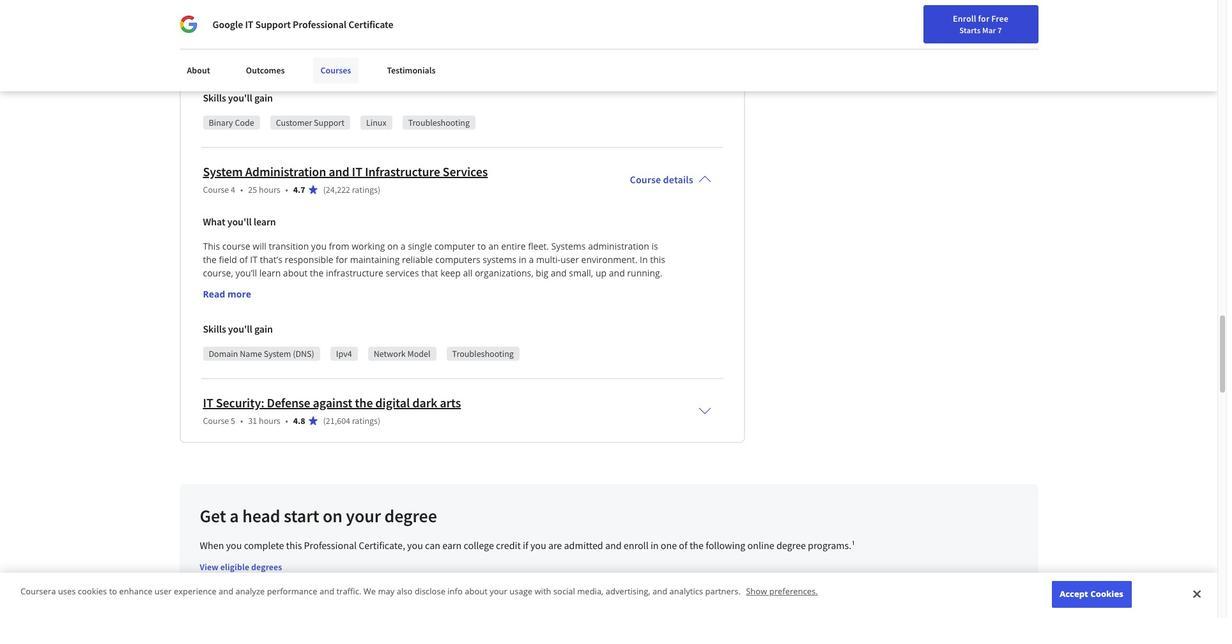 Task type: describe. For each thing, give the bounding box(es) containing it.
typical
[[481, 281, 508, 293]]

it up ( 24,222 ratings )
[[352, 164, 362, 180]]

setups
[[595, 281, 623, 293]]

0 horizontal spatial cloud
[[239, 294, 262, 306]]

user up disaster.
[[392, 308, 411, 320]]

demonstrations,
[[441, 9, 509, 21]]

your up certificate,
[[346, 505, 381, 528]]

your inside privacy alert dialog
[[490, 586, 507, 598]]

1 vertical spatial degree
[[777, 540, 806, 552]]

configure
[[463, 294, 503, 306]]

learn up information,
[[354, 294, 375, 306]]

model
[[408, 348, 431, 360]]

configuring
[[267, 36, 314, 48]]

1 horizontal spatial cloud
[[281, 281, 304, 293]]

credit
[[496, 540, 521, 552]]

( 24,222 ratings )
[[323, 184, 380, 196]]

1 vertical spatial from
[[458, 281, 478, 293]]

and right the servers
[[538, 294, 554, 306]]

and down environment.
[[609, 267, 625, 279]]

• left 4.7
[[285, 184, 288, 196]]

manage up organization's
[[214, 308, 248, 320]]

cookies
[[1091, 589, 1124, 600]]

the up so
[[310, 267, 324, 279]]

about link
[[179, 58, 218, 84]]

3 - from the left
[[607, 9, 610, 21]]

media,
[[577, 586, 604, 598]]

skills you'll gain for what you'll learn
[[203, 323, 273, 336]]

complete
[[244, 540, 284, 552]]

2 vertical spatial in
[[651, 540, 659, 552]]

hours for administration
[[259, 184, 280, 196]]

view eligible degrees button
[[200, 561, 282, 574]]

advertising,
[[606, 586, 650, 598]]

working
[[352, 240, 385, 253]]

eligible
[[220, 562, 249, 573]]

single
[[408, 240, 432, 253]]

read more for you'll
[[203, 288, 251, 301]]

1 vertical spatial support
[[314, 117, 344, 129]]

computers,
[[250, 308, 297, 320]]

and down 'main'
[[248, 36, 264, 48]]

tasks
[[538, 23, 559, 35]]

you'll up information,
[[337, 281, 359, 293]]

career
[[918, 15, 943, 26]]

fleet.
[[528, 240, 549, 253]]

services
[[443, 164, 488, 180]]

enhance
[[119, 586, 152, 598]]

use
[[587, 294, 602, 306]]

a left single
[[401, 240, 406, 253]]

hands-
[[530, 9, 559, 21]]

and left enroll
[[605, 540, 622, 552]]

1 vertical spatial professional
[[304, 540, 357, 552]]

what you'll learn
[[203, 216, 276, 228]]

reliable
[[402, 254, 433, 266]]

certificate
[[348, 18, 393, 31]]

finally,
[[468, 308, 496, 320]]

combination
[[312, 9, 365, 21]]

read more for and
[[203, 57, 251, 69]]

information,
[[320, 308, 372, 320]]

about
[[187, 65, 210, 76]]

disaster.
[[403, 321, 438, 333]]

0 horizontal spatial system
[[203, 164, 243, 180]]

free
[[992, 13, 1009, 24]]

view eligible degrees
[[200, 562, 282, 573]]

linux
[[366, 117, 387, 129]]

it down will
[[250, 254, 258, 266]]

system
[[390, 23, 420, 35]]

all
[[463, 267, 473, 279]]

in this course -- through a combination of video lectures, demonstrations, and hands-on practice -- you'll learn about the main components of an operating system and how to perform critical tasks like managing software and users, and configuring hardware.
[[203, 9, 663, 48]]

mar
[[983, 25, 996, 35]]

organizations,
[[475, 267, 534, 279]]

name
[[240, 348, 262, 360]]

manage down everything
[[409, 294, 442, 306]]

domain name system (dns)
[[209, 348, 314, 360]]

for inside enroll for free starts mar 7
[[978, 13, 990, 24]]

big
[[536, 267, 548, 279]]

you'll
[[310, 294, 332, 306]]

gain for course
[[254, 92, 273, 104]]

7
[[998, 25, 1002, 35]]

ratings for infrastructure
[[352, 184, 378, 196]]

1 vertical spatial you'll
[[227, 216, 252, 228]]

experience
[[174, 586, 216, 598]]

your right find
[[881, 15, 898, 26]]

transition
[[269, 240, 309, 253]]

also inside this course will transition you from working on a single computer to an entire fleet. systems administration is the field of it that's responsible for maintaining reliable computers systems in a multi-user environment. in this course, you'll learn about the infrastructure services that keep all organizations, big and small, up and running. we'll deep dive on cloud so that you'll understand everything from typical cloud infrastructure setups to how to manage cloud resources. you'll also learn how to manage and configure servers and how to use industry tools to manage computers, user information, and user productivity. finally, you'll learn how to recover your organization's it infrastructure in the event of a disaster.
[[335, 294, 352, 306]]

we'll
[[203, 281, 222, 293]]

how left the recover
[[546, 308, 564, 320]]

it security: defense against the digital dark arts
[[203, 395, 461, 411]]

on right start
[[323, 505, 343, 528]]

of up operating
[[367, 9, 376, 21]]

the down information,
[[343, 321, 357, 333]]

manage down we'll
[[203, 294, 237, 306]]

the up ( 21,604 ratings )
[[355, 395, 373, 411]]

to left use
[[576, 294, 585, 306]]

more for you'll
[[228, 288, 251, 301]]

and up the "event"
[[374, 308, 390, 320]]

2 vertical spatial infrastructure
[[273, 321, 331, 333]]

google it support professional certificate
[[213, 18, 393, 31]]

this inside this course will transition you from working on a single computer to an entire fleet. systems administration is the field of it that's responsible for maintaining reliable computers systems in a multi-user environment. in this course, you'll learn about the infrastructure services that keep all organizations, big and small, up and running. we'll deep dive on cloud so that you'll understand everything from typical cloud infrastructure setups to how to manage cloud resources. you'll also learn how to manage and configure servers and how to use industry tools to manage computers, user information, and user productivity. finally, you'll learn how to recover your organization's it infrastructure in the event of a disaster.
[[650, 254, 665, 266]]

administration
[[245, 164, 326, 180]]

troubleshooting for course
[[408, 117, 470, 129]]

lectures,
[[403, 9, 438, 21]]

you up eligible
[[226, 540, 242, 552]]

a right get
[[230, 505, 239, 528]]

entire
[[501, 240, 526, 253]]

a left disaster.
[[395, 321, 400, 333]]

• left 4.8
[[285, 416, 288, 427]]

to inside in this course -- through a combination of video lectures, demonstrations, and hands-on practice -- you'll learn about the main components of an operating system and how to perform critical tasks like managing software and users, and configuring hardware.
[[460, 23, 469, 35]]

recover
[[577, 308, 609, 320]]

it security: defense against the digital dark arts link
[[203, 395, 461, 411]]

main
[[246, 23, 267, 35]]

you left can
[[407, 540, 423, 552]]

hours for security:
[[259, 416, 280, 427]]

english
[[972, 14, 1004, 27]]

skills for what you'll learn
[[203, 323, 226, 336]]

administration
[[588, 240, 649, 253]]

the right one
[[690, 540, 704, 552]]

read more button for and
[[203, 56, 251, 70]]

and left users,
[[203, 36, 219, 48]]

an inside this course will transition you from working on a single computer to an entire fleet. systems administration is the field of it that's responsible for maintaining reliable computers systems in a multi-user environment. in this course, you'll learn about the infrastructure services that keep all organizations, big and small, up and running. we'll deep dive on cloud so that you'll understand everything from typical cloud infrastructure setups to how to manage cloud resources. you'll also learn how to manage and configure servers and how to use industry tools to manage computers, user information, and user productivity. finally, you'll learn how to recover your organization's it infrastructure in the event of a disaster.
[[488, 240, 499, 253]]

it right google
[[245, 18, 253, 31]]

systems
[[551, 240, 586, 253]]

info
[[448, 586, 463, 598]]

and up critical
[[512, 9, 528, 21]]

system administration and it infrastructure services
[[203, 164, 488, 180]]

preferences.
[[769, 586, 818, 598]]

) for the
[[378, 416, 380, 427]]

( for defense
[[323, 416, 326, 427]]

practice
[[572, 9, 605, 21]]

to up tools
[[656, 281, 665, 293]]

defense
[[267, 395, 310, 411]]

components
[[269, 23, 321, 35]]

ratings for the
[[352, 416, 378, 427]]

0 vertical spatial from
[[329, 240, 349, 253]]

an inside in this course -- through a combination of video lectures, demonstrations, and hands-on practice -- you'll learn about the main components of an operating system and how to perform critical tasks like managing software and users, and configuring hardware.
[[335, 23, 345, 35]]

computer
[[434, 240, 475, 253]]

in inside this course will transition you from working on a single computer to an entire fleet. systems administration is the field of it that's responsible for maintaining reliable computers systems in a multi-user environment. in this course, you'll learn about the infrastructure services that keep all organizations, big and small, up and running. we'll deep dive on cloud so that you'll understand everything from typical cloud infrastructure setups to how to manage cloud resources. you'll also learn how to manage and configure servers and how to use industry tools to manage computers, user information, and user productivity. finally, you'll learn how to recover your organization's it infrastructure in the event of a disaster.
[[640, 254, 648, 266]]

will
[[253, 240, 266, 253]]

0 vertical spatial that
[[421, 267, 438, 279]]

google image
[[179, 15, 197, 33]]

more for and
[[228, 57, 251, 69]]

of right the "event"
[[384, 321, 393, 333]]

software
[[622, 23, 658, 35]]

read for and
[[203, 57, 225, 69]]

head
[[242, 505, 280, 528]]

to down we'll
[[203, 308, 212, 320]]

and right big
[[551, 267, 567, 279]]

dark
[[412, 395, 437, 411]]

also inside privacy alert dialog
[[397, 586, 412, 598]]

0 horizontal spatial degree
[[384, 505, 437, 528]]

is
[[652, 240, 658, 253]]

of up the hardware.
[[324, 23, 332, 35]]

and down lectures,
[[422, 23, 438, 35]]

user inside privacy alert dialog
[[155, 586, 172, 598]]

admitted
[[564, 540, 603, 552]]

it down computers,
[[263, 321, 271, 333]]

resources.
[[264, 294, 308, 306]]

get a head start on your degree
[[200, 505, 437, 528]]

course for it security: defense against the digital dark arts
[[203, 416, 229, 427]]

can
[[425, 540, 440, 552]]

privacy alert dialog
[[0, 574, 1218, 619]]

to up systems
[[478, 240, 486, 253]]

testimonials link
[[379, 58, 443, 84]]

traffic.
[[337, 586, 361, 598]]

1 - from the left
[[261, 9, 264, 21]]

how down running.
[[636, 281, 654, 293]]

when you complete this professional certificate, you can earn college credit if you are admitted and enroll in one of the following online degree programs.¹
[[200, 540, 855, 552]]

24,222
[[326, 184, 350, 196]]

we
[[364, 586, 376, 598]]

up
[[596, 267, 607, 279]]

and up productivity.
[[445, 294, 461, 306]]

course 4 • 25 hours •
[[203, 184, 288, 196]]

on right dive
[[268, 281, 278, 293]]

learn down that's
[[259, 267, 281, 279]]

binary code
[[209, 117, 254, 129]]

help center image
[[1184, 586, 1200, 601]]

find your new career link
[[856, 13, 949, 29]]



Task type: locate. For each thing, give the bounding box(es) containing it.
( right 4.7
[[323, 184, 326, 196]]

1 vertical spatial troubleshooting
[[452, 348, 514, 360]]

more right we'll
[[228, 288, 251, 301]]

skills you'll gain for in this course -- through a combination of video lectures, demonstrations, and hands-on practice -- you'll learn about the main components of an operating system and how to perform critical tasks like managing software and users, and configuring hardware.
[[203, 92, 273, 104]]

1 vertical spatial in
[[333, 321, 341, 333]]

(dns)
[[293, 348, 314, 360]]

2 read more button from the top
[[203, 288, 251, 301]]

( for and
[[323, 184, 326, 196]]

on inside in this course -- through a combination of video lectures, demonstrations, and hands-on practice -- you'll learn about the main components of an operating system and how to perform critical tasks like managing software and users, and configuring hardware.
[[559, 9, 569, 21]]

you'll right what
[[227, 216, 252, 228]]

following
[[706, 540, 746, 552]]

cloud up the servers
[[510, 281, 533, 293]]

uses
[[58, 586, 76, 598]]

1 vertical spatial for
[[336, 254, 348, 266]]

( 21,604 ratings )
[[323, 416, 380, 427]]

what
[[203, 216, 225, 228]]

dive
[[248, 281, 265, 293]]

1 horizontal spatial in
[[640, 254, 648, 266]]

one
[[661, 540, 677, 552]]

of right one
[[679, 540, 688, 552]]

0 vertical spatial )
[[378, 184, 380, 196]]

1 ratings from the top
[[352, 184, 378, 196]]

are
[[548, 540, 562, 552]]

get
[[200, 505, 226, 528]]

course up 'main'
[[231, 9, 259, 21]]

1 vertical spatial about
[[283, 267, 308, 279]]

system administration and it infrastructure services link
[[203, 164, 488, 180]]

0 vertical spatial in
[[519, 254, 527, 266]]

support right customer
[[314, 117, 344, 129]]

1 vertical spatial infrastructure
[[535, 281, 593, 293]]

) for infrastructure
[[378, 184, 380, 196]]

troubleshooting
[[408, 117, 470, 129], [452, 348, 514, 360]]

it
[[245, 18, 253, 31], [352, 164, 362, 180], [250, 254, 258, 266], [263, 321, 271, 333], [203, 395, 213, 411]]

1 horizontal spatial system
[[264, 348, 291, 360]]

skills up domain
[[203, 323, 226, 336]]

about inside privacy alert dialog
[[465, 586, 488, 598]]

you'll inside in this course -- through a combination of video lectures, demonstrations, and hands-on practice -- you'll learn about the main components of an operating system and how to perform critical tasks like managing software and users, and configuring hardware.
[[615, 9, 637, 21]]

0 vertical spatial an
[[335, 23, 345, 35]]

a down fleet.
[[529, 254, 534, 266]]

college
[[464, 540, 494, 552]]

0 vertical spatial skills you'll gain
[[203, 92, 273, 104]]

the
[[230, 23, 243, 35], [203, 254, 217, 266], [310, 267, 324, 279], [343, 321, 357, 333], [355, 395, 373, 411], [690, 540, 704, 552]]

1 read more button from the top
[[203, 56, 251, 70]]

4.8
[[293, 416, 305, 427]]

gain down computers,
[[254, 323, 273, 336]]

from down all
[[458, 281, 478, 293]]

1 vertical spatial this
[[650, 254, 665, 266]]

show preferences. link
[[746, 586, 818, 598]]

0 horizontal spatial in
[[333, 321, 341, 333]]

0 vertical spatial (
[[323, 184, 326, 196]]

1 vertical spatial gain
[[254, 323, 273, 336]]

operating
[[347, 23, 388, 35]]

degree right the online
[[777, 540, 806, 552]]

1 vertical spatial system
[[264, 348, 291, 360]]

skills up binary
[[203, 92, 226, 104]]

1 vertical spatial hours
[[259, 416, 280, 427]]

1 vertical spatial more
[[228, 288, 251, 301]]

system left (dns)
[[264, 348, 291, 360]]

the inside in this course -- through a combination of video lectures, demonstrations, and hands-on practice -- you'll learn about the main components of an operating system and how to perform critical tasks like managing software and users, and configuring hardware.
[[230, 23, 243, 35]]

0 vertical spatial professional
[[293, 18, 347, 31]]

user down 'systems'
[[561, 254, 579, 266]]

1 vertical spatial also
[[397, 586, 412, 598]]

2 more from the top
[[228, 288, 251, 301]]

user down you'll
[[299, 308, 318, 320]]

ratings
[[352, 184, 378, 196], [352, 416, 378, 427]]

1 hours from the top
[[259, 184, 280, 196]]

a inside in this course -- through a combination of video lectures, demonstrations, and hands-on practice -- you'll learn about the main components of an operating system and how to perform critical tasks like managing software and users, and configuring hardware.
[[305, 9, 310, 21]]

professional down get a head start on your degree
[[304, 540, 357, 552]]

deep
[[225, 281, 246, 293]]

0 vertical spatial read
[[203, 57, 225, 69]]

0 vertical spatial more
[[228, 57, 251, 69]]

1 horizontal spatial in
[[519, 254, 527, 266]]

arts
[[440, 395, 461, 411]]

0 horizontal spatial this
[[213, 9, 228, 21]]

so
[[306, 281, 316, 293]]

in
[[203, 9, 211, 21], [640, 254, 648, 266]]

from left working
[[329, 240, 349, 253]]

0 vertical spatial about
[[203, 23, 227, 35]]

running.
[[627, 267, 662, 279]]

learn down the servers
[[522, 308, 544, 320]]

show
[[746, 586, 767, 598]]

0 vertical spatial course
[[231, 9, 259, 21]]

professional
[[293, 18, 347, 31], [304, 540, 357, 552]]

course inside dropdown button
[[630, 173, 661, 186]]

2 horizontal spatial in
[[651, 540, 659, 552]]

0 vertical spatial hours
[[259, 184, 280, 196]]

a up components
[[305, 9, 310, 21]]

course inside in this course -- through a combination of video lectures, demonstrations, and hands-on practice -- you'll learn about the main components of an operating system and how to perform critical tasks like managing software and users, and configuring hardware.
[[231, 9, 259, 21]]

view
[[200, 562, 218, 573]]

system
[[203, 164, 243, 180], [264, 348, 291, 360]]

of right "field"
[[239, 254, 248, 266]]

0 vertical spatial this
[[213, 9, 228, 21]]

1 horizontal spatial this
[[286, 540, 302, 552]]

read down course,
[[203, 288, 225, 301]]

hardware.
[[316, 36, 359, 48]]

about down responsible
[[283, 267, 308, 279]]

0 vertical spatial read more button
[[203, 56, 251, 70]]

english button
[[949, 0, 1027, 42]]

-
[[261, 9, 264, 21], [264, 9, 267, 21], [607, 9, 610, 21], [610, 9, 613, 21]]

about right info on the left bottom of page
[[465, 586, 488, 598]]

and left "analytics"
[[653, 586, 667, 598]]

read for you'll
[[203, 288, 225, 301]]

also right may
[[397, 586, 412, 598]]

1 vertical spatial )
[[378, 416, 380, 427]]

that up you'll
[[318, 281, 335, 293]]

0 horizontal spatial support
[[255, 18, 291, 31]]

manage
[[203, 294, 237, 306], [409, 294, 442, 306], [214, 308, 248, 320]]

0 vertical spatial you'll
[[228, 92, 252, 104]]

• right 5
[[240, 416, 243, 427]]

this course will transition you from working on a single computer to an entire fleet. systems administration is the field of it that's responsible for maintaining reliable computers systems in a multi-user environment. in this course, you'll learn about the infrastructure services that keep all organizations, big and small, up and running. we'll deep dive on cloud so that you'll understand everything from typical cloud infrastructure setups to how to manage cloud resources. you'll also learn how to manage and configure servers and how to use industry tools to manage computers, user information, and user productivity. finally, you'll learn how to recover your organization's it infrastructure in the event of a disaster.
[[203, 240, 668, 333]]

more down users,
[[228, 57, 251, 69]]

(
[[323, 184, 326, 196], [323, 416, 326, 427]]

cloud up resources. at the left of page
[[281, 281, 304, 293]]

2 vertical spatial you'll
[[228, 323, 252, 336]]

•
[[240, 184, 243, 196], [285, 184, 288, 196], [240, 416, 243, 427], [285, 416, 288, 427]]

0 vertical spatial ratings
[[352, 184, 378, 196]]

you up responsible
[[311, 240, 327, 253]]

managing
[[578, 23, 619, 35]]

to up industry
[[625, 281, 634, 293]]

and up 24,222
[[329, 164, 349, 180]]

1 horizontal spatial that
[[421, 267, 438, 279]]

2 gain from the top
[[254, 323, 273, 336]]

courses
[[321, 65, 351, 76]]

1 vertical spatial (
[[323, 416, 326, 427]]

2 ( from the top
[[323, 416, 326, 427]]

you'll for what you'll learn
[[228, 323, 252, 336]]

1 read more from the top
[[203, 57, 251, 69]]

the down this
[[203, 254, 217, 266]]

2 ratings from the top
[[352, 416, 378, 427]]

about inside in this course -- through a combination of video lectures, demonstrations, and hands-on practice -- you'll learn about the main components of an operating system and how to perform critical tasks like managing software and users, and configuring hardware.
[[203, 23, 227, 35]]

and left the analyze in the left bottom of the page
[[219, 586, 233, 598]]

2 horizontal spatial about
[[465, 586, 488, 598]]

2 horizontal spatial this
[[650, 254, 665, 266]]

0 horizontal spatial that
[[318, 281, 335, 293]]

to down 'demonstrations,' on the top
[[460, 23, 469, 35]]

infrastructure down maintaining
[[326, 267, 384, 279]]

your
[[881, 15, 898, 26], [611, 308, 630, 320], [346, 505, 381, 528], [490, 586, 507, 598]]

support up configuring
[[255, 18, 291, 31]]

small,
[[569, 267, 593, 279]]

0 horizontal spatial also
[[335, 294, 352, 306]]

learn inside in this course -- through a combination of video lectures, demonstrations, and hands-on practice -- you'll learn about the main components of an operating system and how to perform critical tasks like managing software and users, and configuring hardware.
[[639, 9, 660, 21]]

support
[[255, 18, 291, 31], [314, 117, 344, 129]]

for right responsible
[[336, 254, 348, 266]]

system up 4
[[203, 164, 243, 180]]

4 - from the left
[[610, 9, 613, 21]]

1 vertical spatial skills you'll gain
[[203, 323, 273, 336]]

how down understand
[[378, 294, 396, 306]]

gain for learn
[[254, 323, 273, 336]]

you inside this course will transition you from working on a single computer to an entire fleet. systems administration is the field of it that's responsible for maintaining reliable computers systems in a multi-user environment. in this course, you'll learn about the infrastructure services that keep all organizations, big and small, up and running. we'll deep dive on cloud so that you'll understand everything from typical cloud infrastructure setups to how to manage cloud resources. you'll also learn how to manage and configure servers and how to use industry tools to manage computers, user information, and user productivity. finally, you'll learn how to recover your organization's it infrastructure in the event of a disaster.
[[311, 240, 327, 253]]

infrastructure down small,
[[535, 281, 593, 293]]

1 ( from the top
[[323, 184, 326, 196]]

understand
[[361, 281, 409, 293]]

read more button for you'll
[[203, 288, 251, 301]]

1 more from the top
[[228, 57, 251, 69]]

productivity.
[[413, 308, 465, 320]]

keep
[[440, 267, 461, 279]]

how left use
[[556, 294, 574, 306]]

1 vertical spatial in
[[640, 254, 648, 266]]

ratings down system administration and it infrastructure services
[[352, 184, 378, 196]]

2 hours from the top
[[259, 416, 280, 427]]

1 vertical spatial read
[[203, 288, 225, 301]]

2 ) from the top
[[378, 416, 380, 427]]

for
[[978, 13, 990, 24], [336, 254, 348, 266]]

0 vertical spatial gain
[[254, 92, 273, 104]]

1 gain from the top
[[254, 92, 273, 104]]

0 horizontal spatial about
[[203, 23, 227, 35]]

0 vertical spatial also
[[335, 294, 352, 306]]

1 horizontal spatial support
[[314, 117, 344, 129]]

outcomes link
[[238, 58, 292, 84]]

read down users,
[[203, 57, 225, 69]]

you'll down the servers
[[498, 308, 520, 320]]

in down entire
[[519, 254, 527, 266]]

a
[[305, 9, 310, 21], [401, 240, 406, 253], [529, 254, 534, 266], [395, 321, 400, 333], [230, 505, 239, 528]]

0 vertical spatial skills
[[203, 92, 226, 104]]

programs.¹
[[808, 540, 855, 552]]

• right 4
[[240, 184, 243, 196]]

course left 5
[[203, 416, 229, 427]]

when
[[200, 540, 224, 552]]

1 horizontal spatial from
[[458, 281, 478, 293]]

) down digital
[[378, 416, 380, 427]]

code
[[235, 117, 254, 129]]

0 horizontal spatial in
[[203, 9, 211, 21]]

courses link
[[313, 58, 359, 84]]

course up "field"
[[222, 240, 250, 253]]

0 vertical spatial infrastructure
[[326, 267, 384, 279]]

on up maintaining
[[387, 240, 398, 253]]

0 horizontal spatial for
[[336, 254, 348, 266]]

1 ) from the top
[[378, 184, 380, 196]]

in inside in this course -- through a combination of video lectures, demonstrations, and hands-on practice -- you'll learn about the main components of an operating system and how to perform critical tasks like managing software and users, and configuring hardware.
[[203, 9, 211, 21]]

to down understand
[[398, 294, 406, 306]]

to inside privacy alert dialog
[[109, 586, 117, 598]]

testimonials
[[387, 65, 436, 76]]

about
[[203, 23, 227, 35], [283, 267, 308, 279], [465, 586, 488, 598]]

read more button down course,
[[203, 288, 251, 301]]

analytics
[[670, 586, 703, 598]]

1 skills from the top
[[203, 92, 226, 104]]

course
[[630, 173, 661, 186], [203, 184, 229, 196], [203, 416, 229, 427]]

systems
[[483, 254, 517, 266]]

you'll up name
[[228, 323, 252, 336]]

1 vertical spatial that
[[318, 281, 335, 293]]

2 read from the top
[[203, 288, 225, 301]]

2 horizontal spatial cloud
[[510, 281, 533, 293]]

course inside this course will transition you from working on a single computer to an entire fleet. systems administration is the field of it that's responsible for maintaining reliable computers systems in a multi-user environment. in this course, you'll learn about the infrastructure services that keep all organizations, big and small, up and running. we'll deep dive on cloud so that you'll understand everything from typical cloud infrastructure setups to how to manage cloud resources. you'll also learn how to manage and configure servers and how to use industry tools to manage computers, user information, and user productivity. finally, you'll learn how to recover your organization's it infrastructure in the event of a disaster.
[[222, 240, 250, 253]]

2 vertical spatial about
[[465, 586, 488, 598]]

infrastructure up (dns)
[[273, 321, 331, 333]]

you'll for in this course -- through a combination of video lectures, demonstrations, and hands-on practice -- you'll learn about the main components of an operating system and how to perform critical tasks like managing software and users, and configuring hardware.
[[228, 92, 252, 104]]

video
[[378, 9, 401, 21]]

0 vertical spatial in
[[203, 9, 211, 21]]

1 horizontal spatial an
[[488, 240, 499, 253]]

0 horizontal spatial an
[[335, 23, 345, 35]]

0 vertical spatial troubleshooting
[[408, 117, 470, 129]]

1 vertical spatial ratings
[[352, 416, 378, 427]]

it left security:
[[203, 395, 213, 411]]

0 vertical spatial system
[[203, 164, 243, 180]]

course
[[231, 9, 259, 21], [222, 240, 250, 253]]

1 read from the top
[[203, 57, 225, 69]]

1 vertical spatial read more
[[203, 288, 251, 301]]

in right google icon
[[203, 9, 211, 21]]

troubleshooting for learn
[[452, 348, 514, 360]]

degrees
[[251, 562, 282, 573]]

1 horizontal spatial degree
[[777, 540, 806, 552]]

on up like
[[559, 9, 569, 21]]

course left 4
[[203, 184, 229, 196]]

1 vertical spatial skills
[[203, 323, 226, 336]]

skills for in this course -- through a combination of video lectures, demonstrations, and hands-on practice -- you'll learn about the main components of an operating system and how to perform critical tasks like managing software and users, and configuring hardware.
[[203, 92, 226, 104]]

in left one
[[651, 540, 659, 552]]

you right if
[[530, 540, 546, 552]]

outcomes
[[246, 65, 285, 76]]

that up everything
[[421, 267, 438, 279]]

start
[[284, 505, 319, 528]]

for inside this course will transition you from working on a single computer to an entire fleet. systems administration is the field of it that's responsible for maintaining reliable computers systems in a multi-user environment. in this course, you'll learn about the infrastructure services that keep all organizations, big and small, up and running. we'll deep dive on cloud so that you'll understand everything from typical cloud infrastructure setups to how to manage cloud resources. you'll also learn how to manage and configure servers and how to use industry tools to manage computers, user information, and user productivity. finally, you'll learn how to recover your organization's it infrastructure in the event of a disaster.
[[336, 254, 348, 266]]

you'll up dive
[[236, 267, 257, 279]]

also up information,
[[335, 294, 352, 306]]

through
[[269, 9, 303, 21]]

an up systems
[[488, 240, 499, 253]]

responsible
[[285, 254, 333, 266]]

2 - from the left
[[264, 9, 267, 21]]

4
[[231, 184, 235, 196]]

cloud down dive
[[239, 294, 262, 306]]

to left the recover
[[566, 308, 575, 320]]

multi-
[[536, 254, 561, 266]]

1 vertical spatial read more button
[[203, 288, 251, 301]]

2 read more from the top
[[203, 288, 251, 301]]

1 skills you'll gain from the top
[[203, 92, 273, 104]]

2 vertical spatial this
[[286, 540, 302, 552]]

0 vertical spatial support
[[255, 18, 291, 31]]

21,604
[[326, 416, 350, 427]]

more
[[228, 57, 251, 69], [228, 288, 251, 301]]

0 horizontal spatial from
[[329, 240, 349, 253]]

read more button down users,
[[203, 56, 251, 70]]

online
[[748, 540, 775, 552]]

1 horizontal spatial about
[[283, 267, 308, 279]]

find
[[863, 15, 879, 26]]

you'll
[[228, 92, 252, 104], [227, 216, 252, 228], [228, 323, 252, 336]]

learn up will
[[254, 216, 276, 228]]

this right complete
[[286, 540, 302, 552]]

learn up software
[[639, 9, 660, 21]]

2 skills you'll gain from the top
[[203, 323, 273, 336]]

starts
[[960, 25, 981, 35]]

1 vertical spatial an
[[488, 240, 499, 253]]

2 skills from the top
[[203, 323, 226, 336]]

skills you'll gain up name
[[203, 323, 273, 336]]

31
[[248, 416, 257, 427]]

0 vertical spatial read more
[[203, 57, 251, 69]]

about inside this course will transition you from working on a single computer to an entire fleet. systems administration is the field of it that's responsible for maintaining reliable computers systems in a multi-user environment. in this course, you'll learn about the infrastructure services that keep all organizations, big and small, up and running. we'll deep dive on cloud so that you'll understand everything from typical cloud infrastructure setups to how to manage cloud resources. you'll also learn how to manage and configure servers and how to use industry tools to manage computers, user information, and user productivity. finally, you'll learn how to recover your organization's it infrastructure in the event of a disaster.
[[283, 267, 308, 279]]

infrastructure
[[365, 164, 440, 180]]

to right cookies on the left bottom of the page
[[109, 586, 117, 598]]

enroll for free starts mar 7
[[953, 13, 1009, 35]]

event
[[359, 321, 382, 333]]

your inside this course will transition you from working on a single computer to an entire fleet. systems administration is the field of it that's responsible for maintaining reliable computers systems in a multi-user environment. in this course, you'll learn about the infrastructure services that keep all organizations, big and small, up and running. we'll deep dive on cloud so that you'll understand everything from typical cloud infrastructure setups to how to manage cloud resources. you'll also learn how to manage and configure servers and how to use industry tools to manage computers, user information, and user productivity. finally, you'll learn how to recover your organization's it infrastructure in the event of a disaster.
[[611, 308, 630, 320]]

user right enhance
[[155, 586, 172, 598]]

an
[[335, 23, 345, 35], [488, 240, 499, 253]]

this inside in this course -- through a combination of video lectures, demonstrations, and hands-on practice -- you'll learn about the main components of an operating system and how to perform critical tasks like managing software and users, and configuring hardware.
[[213, 9, 228, 21]]

how inside in this course -- through a combination of video lectures, demonstrations, and hands-on practice -- you'll learn about the main components of an operating system and how to perform critical tasks like managing software and users, and configuring hardware.
[[440, 23, 458, 35]]

in up running.
[[640, 254, 648, 266]]

from
[[329, 240, 349, 253], [458, 281, 478, 293]]

1 horizontal spatial for
[[978, 13, 990, 24]]

1 vertical spatial course
[[222, 240, 250, 253]]

0 vertical spatial degree
[[384, 505, 437, 528]]

None search field
[[182, 8, 489, 34]]

and left 'traffic.' at the left of the page
[[320, 586, 334, 598]]

0 vertical spatial for
[[978, 13, 990, 24]]

course for system administration and it infrastructure services
[[203, 184, 229, 196]]

degree up can
[[384, 505, 437, 528]]

1 horizontal spatial also
[[397, 586, 412, 598]]



Task type: vqa. For each thing, say whether or not it's contained in the screenshot.
Banner navigation
no



